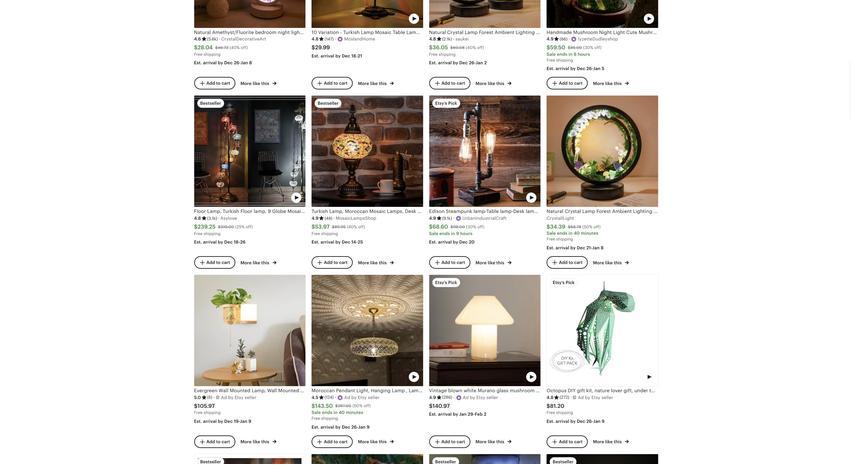 Task type: vqa. For each thing, say whether or not it's contained in the screenshot.
to for 105.97
yes



Task type: describe. For each thing, give the bounding box(es) containing it.
est. arrival by dec 18-26
[[194, 240, 246, 245]]

by for 53.97
[[335, 240, 341, 245]]

26- for 143.50
[[351, 425, 358, 430]]

19-
[[234, 419, 240, 424]]

product video element for (124)
[[312, 275, 423, 386]]

this for 68.60
[[497, 260, 504, 265]]

evergreen wall mounted lamp, wall mounted vase, wall flower vase, wall mounted lights, flower wall decor, housewarming gifts, unique gifts image
[[194, 275, 306, 386]]

arrival for 81.20
[[556, 419, 569, 424]]

free inside $ 28.04 $ 46.73 (40% off) free shipping
[[194, 52, 203, 57]]

· right (147) on the left top
[[335, 36, 336, 41]]

off) for 36.05
[[477, 45, 484, 50]]

ends for 59.50
[[557, 52, 568, 57]]

est. inside the '$ 140.97 est. arrival by jan 29-feb 2'
[[429, 412, 437, 417]]

add to cart button for 68.60
[[429, 256, 470, 269]]

shipping inside $ 53.97 $ 89.95 (40% off) free shipping
[[321, 231, 338, 236]]

the history of turkish lamps, traditional turkish lighting, standing turkish mosaic lamp, reading moroccan desk lamp, turkey lantern image
[[547, 454, 658, 464]]

(272)
[[560, 395, 569, 400]]

by for 143.50
[[335, 425, 341, 430]]

more for 53.97
[[358, 260, 369, 265]]

dec inside "$ 29.99 est. arrival by dec 18-21"
[[342, 53, 350, 58]]

made
[[580, 388, 593, 393]]

murano
[[478, 388, 495, 393]]

4.9 for 59.50
[[547, 36, 554, 41]]

(66)
[[560, 37, 568, 41]]

by inside $ 68.60 $ 98.00 (30% off) sale ends in 9 hours est. arrival by dec 20
[[453, 239, 458, 245]]

add to cart button down the '$ 140.97 est. arrival by jan 29-feb 2'
[[429, 435, 470, 448]]

add for 239.25
[[206, 260, 215, 265]]

4.5
[[312, 395, 319, 400]]

handmade mushroom night light cute mushroom fairy lamp with crystal magic mushroom lamp for home decor birthday christmas gifts image
[[547, 0, 658, 28]]

add down "$ 29.99 est. arrival by dec 18-21"
[[324, 81, 333, 86]]

arrival for 143.50
[[321, 425, 334, 430]]

ends for 34.39
[[557, 231, 568, 236]]

(30% for 59.50
[[583, 45, 594, 50]]

26- for 81.20
[[587, 419, 594, 424]]

pick for 68.60
[[448, 101, 457, 106]]

shipping inside $ 81.20 free shipping
[[556, 410, 573, 415]]

more like this link for 28.04
[[241, 80, 277, 87]]

68.78
[[571, 224, 581, 229]]

shipping inside $ 34.39 $ 68.78 (50% off) sale ends in 40 minutes free shipping
[[556, 237, 573, 242]]

free inside $ 239.25 $ 319.00 (25% off) free shipping
[[194, 231, 203, 236]]

$ inside "$ 29.99 est. arrival by dec 18-21"
[[312, 44, 315, 51]]

natural crystal lamp forest ambient lighting usb led/ raw stone mushroom table desk night light/ healing spiritual lights gift/ home decor image
[[429, 0, 541, 28]]

more like this for 105.97
[[241, 439, 270, 445]]

in for 68.60
[[451, 231, 455, 236]]

dec for 34.39
[[577, 245, 585, 250]]

more for 143.50
[[358, 439, 369, 445]]

to for 53.97
[[334, 260, 338, 265]]

like for 28.04
[[253, 81, 260, 86]]

floor lamp, turkish floor lamp, 9 globe mosaic lamp,  all colors floor lamp for decorative home designs offer, moroccan lamp image
[[194, 96, 306, 207]]

add to cart button for 36.05
[[429, 77, 470, 89]]

more like this for 59.50
[[593, 81, 623, 86]]

· right (286)
[[453, 395, 455, 400]]

$ inside $ 81.20 free shipping
[[547, 403, 550, 409]]

pick for 81.20
[[566, 280, 575, 285]]

2 bestseller from the left
[[318, 101, 339, 106]]

jan for 59.50
[[594, 66, 601, 71]]

add for 81.20
[[559, 439, 568, 444]]

free inside $ 105.97 free shipping
[[194, 410, 203, 415]]

by inside the '$ 140.97 est. arrival by jan 29-feb 2'
[[453, 412, 458, 417]]

(9.1k)
[[442, 216, 452, 221]]

jan for 105.97
[[240, 419, 247, 424]]

more like this link for 81.20
[[593, 438, 629, 445]]

28.04
[[198, 44, 213, 51]]

dec for 36.05
[[459, 60, 468, 65]]

product video element for (66)
[[547, 0, 658, 28]]

edison steampunk lamp-table lamp-desk lamp-rustic home decor-gift for men-farmhouse decor-home decor-desk accessories-industrial lighting image
[[429, 96, 541, 207]]

81.20
[[550, 403, 565, 409]]

est. arrival by dec 26-jan 9 for 143.50
[[312, 425, 370, 430]]

est. for 105.97
[[194, 419, 202, 424]]

(25%
[[235, 224, 245, 229]]

est. arrival by dec 21-jan 8
[[547, 245, 604, 250]]

· for 36.05
[[453, 36, 454, 41]]

free inside $ 36.05 $ 60.08 (40% off) free shipping
[[429, 52, 438, 57]]

cart for 34.39
[[574, 260, 583, 265]]

vintage blown white murano glass mushroom design table lamp, made in italy, height 25 cm
[[429, 388, 643, 393]]

design
[[536, 388, 552, 393]]

$ inside $ 105.97 free shipping
[[194, 403, 198, 409]]

feb
[[475, 412, 483, 417]]

29.99
[[315, 44, 330, 51]]

turkish lamp, best prince blue mosaic table lamp, asylove mosaic turkish moroccan light, the best home gift, living room lamp image
[[194, 454, 306, 464]]

$ 140.97 est. arrival by jan 29-feb 2
[[429, 403, 487, 417]]

more like this for 28.04
[[241, 81, 270, 86]]

14-
[[351, 240, 358, 245]]

est. inside $ 68.60 $ 98.00 (30% off) sale ends in 9 hours est. arrival by dec 20
[[429, 239, 437, 245]]

85.00
[[571, 45, 582, 50]]

height
[[612, 388, 627, 393]]

$ 105.97 free shipping
[[194, 403, 221, 415]]

cart for 105.97
[[222, 439, 230, 444]]

$ inside the '$ 140.97 est. arrival by jan 29-feb 2'
[[429, 403, 433, 409]]

off) for 53.97
[[358, 224, 365, 229]]

blown
[[448, 388, 463, 393]]

more for 105.97
[[241, 439, 252, 445]]

ends for 143.50
[[322, 410, 333, 415]]

jan for 143.50
[[358, 425, 366, 430]]

jan inside the '$ 140.97 est. arrival by jan 29-feb 2'
[[459, 412, 467, 417]]

etsy's pick for 68.60
[[435, 101, 457, 106]]

est. arrival by dec 26-jan 5
[[547, 66, 605, 71]]

26- for 36.05
[[469, 60, 476, 65]]

5.0
[[194, 395, 201, 400]]

est. for 36.05
[[429, 60, 437, 65]]

add for 68.60
[[442, 260, 450, 265]]

by for 34.39
[[571, 245, 576, 250]]

more for 28.04
[[241, 81, 252, 86]]

est. arrival by dec 26-jan 2
[[429, 60, 487, 65]]

59.50
[[550, 44, 566, 51]]

40 for 34.39
[[574, 231, 580, 236]]

to for 239.25
[[216, 260, 221, 265]]

add to cart for 239.25
[[206, 260, 230, 265]]

arrival for 239.25
[[203, 240, 217, 245]]

1 horizontal spatial 25
[[628, 388, 634, 393]]

21
[[358, 53, 362, 58]]

like for 68.60
[[488, 260, 495, 265]]

in for 143.50
[[334, 410, 338, 415]]

mushroom
[[510, 388, 535, 393]]

89.95
[[335, 224, 346, 229]]

(2.1k)
[[442, 37, 452, 41]]

0 vertical spatial 2
[[484, 60, 487, 65]]

in left italy,
[[594, 388, 599, 393]]

cart for 68.60
[[457, 260, 465, 265]]

36.05
[[433, 44, 448, 51]]

est. for 34.39
[[547, 245, 555, 250]]

more like this link for 53.97
[[358, 259, 394, 266]]

9 for 81.20
[[602, 419, 605, 424]]

ends for 68.60
[[440, 231, 450, 236]]

add down the '$ 140.97 est. arrival by jan 29-feb 2'
[[442, 439, 450, 444]]

add to cart button for 34.39
[[547, 256, 588, 269]]

this for 53.97
[[379, 260, 387, 265]]

this for 28.04
[[261, 81, 269, 86]]

est. inside "$ 29.99 est. arrival by dec 18-21"
[[312, 53, 320, 58]]

add to cart button down "$ 29.99 est. arrival by dec 18-21"
[[312, 77, 353, 89]]

octopus diy gift kit, nature lover gift, under the sea, origami lampshade, 3d papercraft, geometric lamp, paper light shade, minimalist lamp image
[[547, 275, 658, 386]]

319.00
[[221, 224, 234, 229]]

105.97
[[198, 403, 215, 409]]

lightning in a jar, cloud lamp, flashing lights, rainstorms, tabletop lamp image
[[429, 454, 541, 464]]

$ 34.39 $ 68.78 (50% off) sale ends in 40 minutes free shipping
[[547, 223, 601, 242]]

9 for 143.50
[[367, 425, 370, 430]]

est. arrival by dec 14-25
[[312, 240, 363, 245]]

more like this link for 143.50
[[358, 438, 394, 445]]

vintage blown white murano glass mushroom design table lamp, made in italy, height 25 cm image
[[429, 275, 541, 386]]

(6)
[[207, 395, 212, 400]]

by for 239.25
[[218, 240, 223, 245]]

free inside $ 34.39 $ 68.78 (50% off) sale ends in 40 minutes free shipping
[[547, 237, 555, 242]]

dec for 28.04
[[224, 60, 233, 65]]

26- for 28.04
[[234, 60, 241, 65]]

more for 239.25
[[241, 260, 252, 265]]

$ 28.04 $ 46.73 (40% off) free shipping
[[194, 44, 248, 57]]

more like this for 53.97
[[358, 260, 388, 265]]

$ 81.20 free shipping
[[547, 403, 573, 415]]

68.60
[[433, 224, 448, 230]]

140.97
[[433, 403, 450, 409]]

more like this for 36.05
[[476, 81, 506, 86]]

cart up lightning in a jar, cloud lamp, flashing lights, rainstorms, tabletop lamp image
[[457, 439, 465, 444]]

29-
[[468, 412, 475, 417]]

4.8 up 29.99
[[312, 36, 319, 41]]

0 horizontal spatial 25
[[358, 240, 363, 245]]

21-
[[587, 245, 593, 250]]

natural amethyst/fluorite bedroom night light lamp crystal lamp home decor energy crystal healing crysta halloween gift 1pc image
[[194, 0, 306, 28]]

cart down "$ 29.99 est. arrival by dec 18-21"
[[339, 81, 348, 86]]

like for 105.97
[[253, 439, 260, 445]]

4.6
[[194, 36, 201, 41]]

jan for 34.39
[[593, 245, 600, 250]]

est. arrival by dec 26-jan 9 for 81.20
[[547, 419, 605, 424]]

arrival inside the '$ 140.97 est. arrival by jan 29-feb 2'
[[438, 412, 452, 417]]

add to cart for 81.20
[[559, 439, 583, 444]]

shipping inside $ 36.05 $ 60.08 (40% off) free shipping
[[439, 52, 456, 57]]

dec for 81.20
[[577, 419, 585, 424]]



Task type: locate. For each thing, give the bounding box(es) containing it.
10 variation - turkish lamp mosaic table lamp | turkish moroccan lamp | handmade swan neck night lamp | mosaic glass bedside lamp & led bulb image
[[312, 0, 423, 28]]

free down 105.97
[[194, 410, 203, 415]]

cart down est. arrival by dec 19-jan 9
[[222, 439, 230, 444]]

glass
[[497, 388, 509, 393]]

est. arrival by dec 26-jan 9 down $ 143.50 $ 287.00 (50% off) sale ends in 40 minutes free shipping
[[312, 425, 370, 430]]

off) inside $ 28.04 $ 46.73 (40% off) free shipping
[[241, 45, 248, 50]]

dec left 14- at the left bottom
[[342, 240, 350, 245]]

add to cart button for 239.25
[[194, 256, 235, 269]]

sale inside $ 143.50 $ 287.00 (50% off) sale ends in 40 minutes free shipping
[[312, 410, 321, 415]]

est. arrival by dec 26-jan 8
[[194, 60, 252, 65]]

add to cart button
[[194, 77, 235, 89], [312, 77, 353, 89], [429, 77, 470, 89], [547, 77, 588, 89], [194, 256, 235, 269], [312, 256, 353, 269], [429, 256, 470, 269], [547, 256, 588, 269], [194, 435, 235, 448], [312, 435, 353, 448], [429, 435, 470, 448], [547, 435, 588, 448]]

by for 59.50
[[571, 66, 576, 71]]

ends down 68.60
[[440, 231, 450, 236]]

0 vertical spatial minutes
[[581, 231, 598, 236]]

more like this for 68.60
[[476, 260, 506, 265]]

dec inside $ 68.60 $ 98.00 (30% off) sale ends in 9 hours est. arrival by dec 20
[[459, 239, 468, 245]]

0 horizontal spatial (40%
[[230, 45, 240, 50]]

9 down 98.00
[[456, 231, 459, 236]]

est. down 68.60
[[429, 239, 437, 245]]

34.39
[[550, 223, 566, 230]]

bestseller
[[200, 101, 221, 106], [318, 101, 339, 106]]

1 horizontal spatial hours
[[578, 52, 590, 57]]

by down $ 239.25 $ 319.00 (25% off) free shipping
[[218, 240, 223, 245]]

etsy's for 68.60
[[435, 101, 447, 106]]

40 inside $ 143.50 $ 287.00 (50% off) sale ends in 40 minutes free shipping
[[339, 410, 345, 415]]

(40% inside $ 28.04 $ 46.73 (40% off) free shipping
[[230, 45, 240, 50]]

in down 68.78 on the top
[[569, 231, 573, 236]]

1 horizontal spatial bestseller
[[318, 101, 339, 106]]

pick
[[448, 101, 457, 106], [448, 280, 457, 285], [566, 280, 575, 285]]

add to cart for 36.05
[[442, 81, 465, 86]]

by
[[335, 53, 341, 58], [218, 60, 223, 65], [453, 60, 458, 65], [571, 66, 576, 71], [453, 239, 458, 245], [218, 240, 223, 245], [335, 240, 341, 245], [571, 245, 576, 250], [453, 412, 458, 417], [218, 419, 223, 424], [571, 419, 576, 424], [335, 425, 341, 430]]

· right (66) on the top of the page
[[569, 36, 570, 41]]

est. down 34.39
[[547, 245, 555, 250]]

hours
[[578, 52, 590, 57], [460, 231, 473, 236]]

2 inside the '$ 140.97 est. arrival by jan 29-feb 2'
[[484, 412, 487, 417]]

0 horizontal spatial 18-
[[234, 240, 240, 245]]

arrival for 105.97
[[203, 419, 217, 424]]

shipping down 143.50
[[321, 416, 338, 421]]

5
[[602, 66, 605, 71]]

25
[[358, 240, 363, 245], [628, 388, 634, 393]]

off) right 68.78 on the top
[[594, 224, 601, 229]]

18- inside "$ 29.99 est. arrival by dec 18-21"
[[351, 53, 358, 58]]

like for 53.97
[[370, 260, 378, 265]]

9 inside $ 68.60 $ 98.00 (30% off) sale ends in 9 hours est. arrival by dec 20
[[456, 231, 459, 236]]

$
[[194, 44, 198, 51], [312, 44, 315, 51], [429, 44, 433, 51], [547, 44, 550, 51], [215, 45, 218, 50], [451, 45, 453, 50], [568, 45, 571, 50], [547, 223, 550, 230], [194, 224, 198, 230], [312, 224, 315, 230], [429, 224, 433, 230], [568, 224, 571, 229], [218, 224, 221, 229], [332, 224, 335, 229], [451, 224, 453, 229], [194, 403, 198, 409], [312, 403, 315, 409], [429, 403, 433, 409], [547, 403, 550, 409], [335, 404, 338, 408]]

cart up the "handmade night light with mushrooms adorable crystal magic mushroom fairy lamp for home decor, birthday, and christmas presents" image
[[339, 439, 348, 444]]

40 inside $ 34.39 $ 68.78 (50% off) sale ends in 40 minutes free shipping
[[574, 231, 580, 236]]

shipping inside $ 143.50 $ 287.00 (50% off) sale ends in 40 minutes free shipping
[[321, 416, 338, 421]]

(50% right the 287.00
[[353, 404, 363, 408]]

add for 28.04
[[206, 81, 215, 86]]

est. arrival by dec 19-jan 9
[[194, 419, 251, 424]]

like for 59.50
[[605, 81, 613, 86]]

4.8 down design
[[547, 395, 554, 400]]

by inside "$ 29.99 est. arrival by dec 18-21"
[[335, 53, 341, 58]]

4.9
[[547, 36, 554, 41], [312, 216, 319, 221], [429, 216, 436, 221], [429, 395, 436, 400]]

product video element for (272)
[[547, 275, 658, 386]]

by down $ 34.39 $ 68.78 (50% off) sale ends in 40 minutes free shipping
[[571, 245, 576, 250]]

98.00
[[453, 224, 465, 229]]

(40% inside $ 53.97 $ 89.95 (40% off) free shipping
[[347, 224, 357, 229]]

free inside $ 143.50 $ 287.00 (50% off) sale ends in 40 minutes free shipping
[[312, 416, 320, 421]]

by for 105.97
[[218, 419, 223, 424]]

· right (9.1k)
[[453, 216, 455, 221]]

shipping inside $ 239.25 $ 319.00 (25% off) free shipping
[[204, 231, 221, 236]]

dec down $ 239.25 $ 319.00 (25% off) free shipping
[[224, 240, 233, 245]]

more for 81.20
[[593, 439, 604, 445]]

0 vertical spatial 18-
[[351, 53, 358, 58]]

(50% inside $ 143.50 $ 287.00 (50% off) sale ends in 40 minutes free shipping
[[353, 404, 363, 408]]

$ 239.25 $ 319.00 (25% off) free shipping
[[194, 224, 253, 236]]

minutes down the 287.00
[[346, 410, 363, 415]]

add to cart for 68.60
[[442, 260, 465, 265]]

26- down $ 36.05 $ 60.08 (40% off) free shipping
[[469, 60, 476, 65]]

est. for 143.50
[[312, 425, 320, 430]]

more like this for 34.39
[[593, 260, 623, 265]]

· right (6)
[[213, 395, 215, 400]]

6
[[574, 52, 577, 57]]

1 horizontal spatial (40%
[[347, 224, 357, 229]]

(30% right 98.00
[[466, 224, 476, 229]]

free down 59.50
[[547, 58, 555, 63]]

4.8 for 239.25
[[194, 216, 201, 221]]

1 vertical spatial (30%
[[466, 224, 476, 229]]

add to cart button down $ 143.50 $ 287.00 (50% off) sale ends in 40 minutes free shipping
[[312, 435, 353, 448]]

1 vertical spatial hours
[[460, 231, 473, 236]]

· for 68.60
[[453, 216, 455, 221]]

sale
[[547, 52, 556, 57], [547, 231, 556, 236], [429, 231, 439, 236], [312, 410, 321, 415]]

· for 59.50
[[569, 36, 570, 41]]

0 horizontal spatial hours
[[460, 231, 473, 236]]

cart down est. arrival by dec 26-jan 8
[[222, 81, 230, 86]]

hours inside $ 59.50 $ 85.00 (30% off) sale ends in 6 hours free shipping
[[578, 52, 590, 57]]

ends inside $ 68.60 $ 98.00 (30% off) sale ends in 9 hours est. arrival by dec 20
[[440, 231, 450, 236]]

vintage
[[429, 388, 447, 393]]

to for 36.05
[[451, 81, 456, 86]]

1 vertical spatial 18-
[[234, 240, 240, 245]]

add to cart button down est. arrival by dec 26-jan 8
[[194, 77, 235, 89]]

jan for 36.05
[[476, 60, 483, 65]]

add to cart for 105.97
[[206, 439, 230, 444]]

0 horizontal spatial (30%
[[466, 224, 476, 229]]

dec left 19-
[[224, 419, 233, 424]]

9 right 19-
[[249, 419, 251, 424]]

more for 36.05
[[476, 81, 487, 86]]

0 vertical spatial 25
[[358, 240, 363, 245]]

9
[[456, 231, 459, 236], [249, 419, 251, 424], [602, 419, 605, 424], [367, 425, 370, 430]]

add to cart button down est. arrival by dec 19-jan 9
[[194, 435, 235, 448]]

(40% inside $ 36.05 $ 60.08 (40% off) free shipping
[[466, 45, 476, 50]]

off) inside $ 36.05 $ 60.08 (40% off) free shipping
[[477, 45, 484, 50]]

to for 143.50
[[334, 439, 338, 444]]

46.73
[[218, 45, 229, 50]]

off)
[[241, 45, 248, 50], [477, 45, 484, 50], [595, 45, 602, 50], [594, 224, 601, 229], [246, 224, 253, 229], [358, 224, 365, 229], [478, 224, 485, 229], [364, 404, 371, 408]]

25 left cm
[[628, 388, 634, 393]]

4.9 for 68.60
[[429, 216, 436, 221]]

ends inside $ 59.50 $ 85.00 (30% off) sale ends in 6 hours free shipping
[[557, 52, 568, 57]]

hours inside $ 68.60 $ 98.00 (30% off) sale ends in 9 hours est. arrival by dec 20
[[460, 231, 473, 236]]

minutes for 143.50
[[346, 410, 363, 415]]

arrival
[[321, 53, 334, 58], [203, 60, 217, 65], [438, 60, 452, 65], [556, 66, 569, 71], [438, 239, 452, 245], [203, 240, 217, 245], [321, 240, 334, 245], [556, 245, 569, 250], [438, 412, 452, 417], [203, 419, 217, 424], [556, 419, 569, 424], [321, 425, 334, 430]]

free inside $ 53.97 $ 89.95 (40% off) free shipping
[[312, 231, 320, 236]]

arrival down the 239.25
[[203, 240, 217, 245]]

(50%
[[583, 224, 593, 229], [353, 404, 363, 408]]

(5.6k)
[[207, 37, 218, 41]]

18-
[[351, 53, 358, 58], [234, 240, 240, 245]]

jan
[[241, 60, 248, 65], [476, 60, 483, 65], [594, 66, 601, 71], [593, 245, 600, 250], [459, 412, 467, 417], [240, 419, 247, 424], [594, 419, 601, 424], [358, 425, 366, 430]]

1 vertical spatial est. arrival by dec 26-jan 9
[[312, 425, 370, 430]]

etsy's pick
[[435, 101, 457, 106], [435, 280, 457, 285], [553, 280, 575, 285]]

to for 34.39
[[569, 260, 573, 265]]

(30%
[[583, 45, 594, 50], [466, 224, 476, 229]]

4.9 for 53.97
[[312, 216, 319, 221]]

(40% right '46.73'
[[230, 45, 240, 50]]

1 horizontal spatial 18-
[[351, 53, 358, 58]]

arrival down 29.99
[[321, 53, 334, 58]]

dec left 20
[[459, 239, 468, 245]]

add for 36.05
[[442, 81, 450, 86]]

arrival inside "$ 29.99 est. arrival by dec 18-21"
[[321, 53, 334, 58]]

60.08
[[453, 45, 465, 50]]

9 down italy,
[[602, 419, 605, 424]]

like for 36.05
[[488, 81, 495, 86]]

(50% right 68.78 on the top
[[583, 224, 593, 229]]

0 vertical spatial hours
[[578, 52, 590, 57]]

$ 53.97 $ 89.95 (40% off) free shipping
[[312, 224, 365, 236]]

est. down 140.97
[[429, 412, 437, 417]]

8
[[249, 60, 252, 65], [601, 245, 604, 250]]

add to cart button down $ 81.20 free shipping
[[547, 435, 588, 448]]

dec left 21- at the right bottom of page
[[577, 245, 585, 250]]

cart down "est. arrival by dec 21-jan 8"
[[574, 260, 583, 265]]

off) inside $ 53.97 $ 89.95 (40% off) free shipping
[[358, 224, 365, 229]]

more like this for 239.25
[[241, 260, 270, 265]]

in inside $ 59.50 $ 85.00 (30% off) sale ends in 6 hours free shipping
[[569, 52, 573, 57]]

40 down 68.78 on the top
[[574, 231, 580, 236]]

arrival for 36.05
[[438, 60, 452, 65]]

off) for 68.60
[[478, 224, 485, 229]]

add
[[206, 81, 215, 86], [324, 81, 333, 86], [442, 81, 450, 86], [559, 81, 568, 86], [206, 260, 215, 265], [324, 260, 333, 265], [442, 260, 450, 265], [559, 260, 568, 265], [206, 439, 215, 444], [324, 439, 333, 444], [442, 439, 450, 444], [559, 439, 568, 444]]

off) inside $ 68.60 $ 98.00 (30% off) sale ends in 9 hours est. arrival by dec 20
[[478, 224, 485, 229]]

cm
[[635, 388, 643, 393]]

4.8
[[312, 36, 319, 41], [429, 36, 436, 41], [194, 216, 201, 221], [547, 395, 554, 400]]

handmade night light with mushrooms adorable crystal magic mushroom fairy lamp for home decor, birthday, and christmas presents image
[[312, 454, 423, 464]]

turkish lamp, moroccan mosaic lamps, desk lamps, table lamp, home decor, antique decorative glass bohemian vintage lamps, bedroom livingroom image
[[312, 96, 423, 207]]

arrival down $ 34.39 $ 68.78 (50% off) sale ends in 40 minutes free shipping
[[556, 245, 569, 250]]

cart
[[222, 81, 230, 86], [339, 81, 348, 86], [457, 81, 465, 86], [574, 81, 583, 86], [222, 260, 230, 265], [339, 260, 348, 265], [457, 260, 465, 265], [574, 260, 583, 265], [222, 439, 230, 444], [339, 439, 348, 444], [457, 439, 465, 444], [574, 439, 583, 444]]

jan for 28.04
[[241, 60, 248, 65]]

off) right 89.95
[[358, 224, 365, 229]]

arrival down $ 143.50 $ 287.00 (50% off) sale ends in 40 minutes free shipping
[[321, 425, 334, 430]]

sale inside $ 59.50 $ 85.00 (30% off) sale ends in 6 hours free shipping
[[547, 52, 556, 57]]

dec for 59.50
[[577, 66, 585, 71]]

jan for 81.20
[[594, 419, 601, 424]]

this for 239.25
[[261, 260, 269, 265]]

4.8 for 81.20
[[547, 395, 554, 400]]

shipping down 81.20
[[556, 410, 573, 415]]

free inside $ 81.20 free shipping
[[547, 410, 555, 415]]

$ 59.50 $ 85.00 (30% off) sale ends in 6 hours free shipping
[[547, 44, 602, 63]]

add down $ 143.50 $ 287.00 (50% off) sale ends in 40 minutes free shipping
[[324, 439, 333, 444]]

cart for 53.97
[[339, 260, 348, 265]]

add to cart button down est. arrival by dec 26-jan 5 at the right top
[[547, 77, 588, 89]]

more for 59.50
[[593, 81, 604, 86]]

like for 239.25
[[253, 260, 260, 265]]

· right (272)
[[570, 395, 572, 400]]

dec down $ 59.50 $ 85.00 (30% off) sale ends in 6 hours free shipping
[[577, 66, 585, 71]]

143.50
[[315, 403, 333, 409]]

hours right 6
[[578, 52, 590, 57]]

0 vertical spatial 40
[[574, 231, 580, 236]]

in for 59.50
[[569, 52, 573, 57]]

53.97
[[315, 224, 330, 230]]

add to cart button down "est. arrival by dec 21-jan 8"
[[547, 256, 588, 269]]

in inside $ 34.39 $ 68.78 (50% off) sale ends in 40 minutes free shipping
[[569, 231, 573, 236]]

cart for 36.05
[[457, 81, 465, 86]]

add down est. arrival by dec 18-26 at left
[[206, 260, 215, 265]]

·
[[219, 36, 220, 41], [335, 36, 336, 41], [453, 36, 454, 41], [569, 36, 570, 41], [218, 216, 219, 221], [333, 216, 335, 221], [453, 216, 455, 221], [213, 395, 215, 400], [335, 395, 336, 400], [453, 395, 455, 400], [570, 395, 572, 400]]

to for 81.20
[[569, 439, 573, 444]]

this
[[261, 81, 269, 86], [379, 81, 387, 86], [497, 81, 504, 86], [614, 81, 622, 86], [261, 260, 269, 265], [379, 260, 387, 265], [497, 260, 504, 265], [614, 260, 622, 265], [261, 439, 269, 445], [379, 439, 387, 445], [497, 439, 504, 445], [614, 439, 622, 445]]

add down est. arrival by dec 26-jan 2
[[442, 81, 450, 86]]

9 for 105.97
[[249, 419, 251, 424]]

1 horizontal spatial minutes
[[581, 231, 598, 236]]

8 for 28.04
[[249, 60, 252, 65]]

more like this link for 34.39
[[593, 259, 629, 266]]

0 vertical spatial 8
[[249, 60, 252, 65]]

0 vertical spatial (50%
[[583, 224, 593, 229]]

9 down $ 143.50 $ 287.00 (50% off) sale ends in 40 minutes free shipping
[[367, 425, 370, 430]]

more like this link for 239.25
[[241, 259, 277, 266]]

this for 36.05
[[497, 81, 504, 86]]

add to cart
[[206, 81, 230, 86], [324, 81, 348, 86], [442, 81, 465, 86], [559, 81, 583, 86], [206, 260, 230, 265], [324, 260, 348, 265], [442, 260, 465, 265], [559, 260, 583, 265], [206, 439, 230, 444], [324, 439, 348, 444], [442, 439, 465, 444], [559, 439, 583, 444]]

sale inside $ 34.39 $ 68.78 (50% off) sale ends in 40 minutes free shipping
[[547, 231, 556, 236]]

40 down the 287.00
[[339, 410, 345, 415]]

arrival down 53.97
[[321, 240, 334, 245]]

(124)
[[325, 395, 334, 400]]

1 horizontal spatial (50%
[[583, 224, 593, 229]]

(30% inside $ 59.50 $ 85.00 (30% off) sale ends in 6 hours free shipping
[[583, 45, 594, 50]]

(40% for 28.04
[[230, 45, 240, 50]]

1 horizontal spatial (30%
[[583, 45, 594, 50]]

· for 239.25
[[218, 216, 219, 221]]

4.9 down vintage
[[429, 395, 436, 400]]

ends inside $ 143.50 $ 287.00 (50% off) sale ends in 40 minutes free shipping
[[322, 410, 333, 415]]

ends inside $ 34.39 $ 68.78 (50% off) sale ends in 40 minutes free shipping
[[557, 231, 568, 236]]

etsy's pick for 81.20
[[553, 280, 575, 285]]

off) for 28.04
[[241, 45, 248, 50]]

est. arrival by dec 26-jan 9
[[547, 419, 605, 424], [312, 425, 370, 430]]

cart for 143.50
[[339, 439, 348, 444]]

shipping up "est. arrival by dec 21-jan 8"
[[556, 237, 573, 242]]

add down est. arrival by dec 19-jan 9
[[206, 439, 215, 444]]

by left 19-
[[218, 419, 223, 424]]

(30% inside $ 68.60 $ 98.00 (30% off) sale ends in 9 hours est. arrival by dec 20
[[466, 224, 476, 229]]

add for 34.39
[[559, 260, 568, 265]]

2 horizontal spatial (40%
[[466, 45, 476, 50]]

1 horizontal spatial 40
[[574, 231, 580, 236]]

est. down $ 81.20 free shipping
[[547, 419, 555, 424]]

more
[[241, 81, 252, 86], [358, 81, 369, 86], [476, 81, 487, 86], [593, 81, 604, 86], [241, 260, 252, 265], [358, 260, 369, 265], [476, 260, 487, 265], [593, 260, 604, 265], [241, 439, 252, 445], [358, 439, 369, 445], [476, 439, 487, 445], [593, 439, 604, 445]]

italy,
[[600, 388, 611, 393]]

off) right the 287.00
[[364, 404, 371, 408]]

(40%
[[230, 45, 240, 50], [466, 45, 476, 50], [347, 224, 357, 229]]

· for 53.97
[[333, 216, 335, 221]]

$ 143.50 $ 287.00 (50% off) sale ends in 40 minutes free shipping
[[312, 403, 371, 421]]

25 down $ 53.97 $ 89.95 (40% off) free shipping
[[358, 240, 363, 245]]

287.00
[[338, 404, 351, 408]]

1 bestseller from the left
[[200, 101, 221, 106]]

(50% inside $ 34.39 $ 68.78 (50% off) sale ends in 40 minutes free shipping
[[583, 224, 593, 229]]

minutes
[[581, 231, 598, 236], [346, 410, 363, 415]]

sale inside $ 68.60 $ 98.00 (30% off) sale ends in 9 hours est. arrival by dec 20
[[429, 231, 439, 236]]

add to cart button for 59.50
[[547, 77, 588, 89]]

cart down est. arrival by dec 26-jan 2
[[457, 81, 465, 86]]

· for 81.20
[[570, 395, 572, 400]]

by left 21
[[335, 53, 341, 58]]

add to cart button for 81.20
[[547, 435, 588, 448]]

more like this for 143.50
[[358, 439, 388, 445]]

est. down 59.50
[[547, 66, 555, 71]]

4.9 up 68.60
[[429, 216, 436, 221]]

1 vertical spatial 25
[[628, 388, 634, 393]]

4.9 up 53.97
[[312, 216, 319, 221]]

free inside $ 59.50 $ 85.00 (30% off) sale ends in 6 hours free shipping
[[547, 58, 555, 63]]

add for 53.97
[[324, 260, 333, 265]]

ends
[[557, 52, 568, 57], [557, 231, 568, 236], [440, 231, 450, 236], [322, 410, 333, 415]]

like for 34.39
[[605, 260, 613, 265]]

product video element
[[312, 0, 423, 28], [547, 0, 658, 28], [194, 96, 306, 207], [429, 96, 541, 207], [312, 275, 423, 386], [429, 275, 541, 386], [547, 275, 658, 386], [429, 454, 541, 464]]

arrival for 34.39
[[556, 245, 569, 250]]

by down $ 53.97 $ 89.95 (40% off) free shipping
[[335, 240, 341, 245]]

add down "est. arrival by dec 21-jan 8"
[[559, 260, 568, 265]]

etsy's for 81.20
[[553, 280, 565, 285]]

add down est. arrival by dec 14-25
[[324, 260, 333, 265]]

dec down $ 28.04 $ 46.73 (40% off) free shipping
[[224, 60, 233, 65]]

off) inside $ 34.39 $ 68.78 (50% off) sale ends in 40 minutes free shipping
[[594, 224, 601, 229]]

0 horizontal spatial bestseller
[[200, 101, 221, 106]]

20
[[469, 239, 475, 245]]

(147)
[[325, 37, 334, 41]]

est. for 81.20
[[547, 419, 555, 424]]

0 vertical spatial (30%
[[583, 45, 594, 50]]

add for 143.50
[[324, 439, 333, 444]]

lamp,
[[566, 388, 579, 393]]

· right (124)
[[335, 395, 336, 400]]

sale down 34.39
[[547, 231, 556, 236]]

26- for 59.50
[[587, 66, 594, 71]]

1 horizontal spatial est. arrival by dec 26-jan 9
[[547, 419, 605, 424]]

dec down $ 143.50 $ 287.00 (50% off) sale ends in 40 minutes free shipping
[[342, 425, 350, 430]]

add to cart for 28.04
[[206, 81, 230, 86]]

shipping down 105.97
[[204, 410, 221, 415]]

off) inside $ 59.50 $ 85.00 (30% off) sale ends in 6 hours free shipping
[[595, 45, 602, 50]]

in inside $ 68.60 $ 98.00 (30% off) sale ends in 9 hours est. arrival by dec 20
[[451, 231, 455, 236]]

table
[[553, 388, 565, 393]]

add down $ 81.20 free shipping
[[559, 439, 568, 444]]

add down est. arrival by dec 26-jan 5 at the right top
[[559, 81, 568, 86]]

(40% right '60.08' at the top right of page
[[466, 45, 476, 50]]

0 horizontal spatial est. arrival by dec 26-jan 9
[[312, 425, 370, 430]]

40 for 143.50
[[339, 410, 345, 415]]

0 vertical spatial est. arrival by dec 26-jan 9
[[547, 419, 605, 424]]

add to cart for 59.50
[[559, 81, 583, 86]]

shipping inside $ 105.97 free shipping
[[204, 410, 221, 415]]

1 vertical spatial minutes
[[346, 410, 363, 415]]

40
[[574, 231, 580, 236], [339, 410, 345, 415]]

(3.1k)
[[207, 216, 217, 221]]

1 vertical spatial 40
[[339, 410, 345, 415]]

moroccan pendant light, hanging lamp , lampshades lighting new home decor lighting ceiling lamp image
[[312, 275, 423, 386]]

free
[[194, 52, 203, 57], [429, 52, 438, 57], [547, 58, 555, 63], [194, 231, 203, 236], [312, 231, 320, 236], [547, 237, 555, 242], [194, 410, 203, 415], [547, 410, 555, 415], [312, 416, 320, 421]]

· right '(2.1k)'
[[453, 36, 454, 41]]

arrival for 28.04
[[203, 60, 217, 65]]

cart down est. arrival by dec 18-26 at left
[[222, 260, 230, 265]]

minutes inside $ 34.39 $ 68.78 (50% off) sale ends in 40 minutes free shipping
[[581, 231, 598, 236]]

natural crystal lamp forest ambient lighting usb led, raw stone mushroom table desk night light, healing spiritual lights gift, home decor image
[[547, 96, 658, 207]]

arrival down 68.60
[[438, 239, 452, 245]]

239.25
[[198, 224, 216, 230]]

$ 29.99 est. arrival by dec 18-21
[[312, 44, 362, 58]]

dec down $ 36.05 $ 60.08 (40% off) free shipping
[[459, 60, 468, 65]]

arrival down 36.05
[[438, 60, 452, 65]]

0 horizontal spatial (50%
[[353, 404, 363, 408]]

shipping inside $ 59.50 $ 85.00 (30% off) sale ends in 6 hours free shipping
[[556, 58, 573, 63]]

minutes inside $ 143.50 $ 287.00 (50% off) sale ends in 40 minutes free shipping
[[346, 410, 363, 415]]

arrival inside $ 68.60 $ 98.00 (30% off) sale ends in 9 hours est. arrival by dec 20
[[438, 239, 452, 245]]

26
[[240, 240, 246, 245]]

in left 6
[[569, 52, 573, 57]]

in inside $ 143.50 $ 287.00 (50% off) sale ends in 40 minutes free shipping
[[334, 410, 338, 415]]

shipping inside $ 28.04 $ 46.73 (40% off) free shipping
[[204, 52, 221, 57]]

1 vertical spatial 2
[[484, 412, 487, 417]]

ends down 34.39
[[557, 231, 568, 236]]

more like this link for 68.60
[[476, 259, 512, 266]]

1 vertical spatial (50%
[[353, 404, 363, 408]]

in for 34.39
[[569, 231, 573, 236]]

by for 36.05
[[453, 60, 458, 65]]

dec down made
[[577, 419, 585, 424]]

4.9 up 59.50
[[547, 36, 554, 41]]

est. down 36.05
[[429, 60, 437, 65]]

4.8 up the 239.25
[[194, 216, 201, 221]]

dec
[[342, 53, 350, 58], [224, 60, 233, 65], [459, 60, 468, 65], [577, 66, 585, 71], [459, 239, 468, 245], [224, 240, 233, 245], [342, 240, 350, 245], [577, 245, 585, 250], [224, 419, 233, 424], [577, 419, 585, 424], [342, 425, 350, 430]]

$ 36.05 $ 60.08 (40% off) free shipping
[[429, 44, 484, 57]]

like
[[253, 81, 260, 86], [370, 81, 378, 86], [488, 81, 495, 86], [605, 81, 613, 86], [253, 260, 260, 265], [370, 260, 378, 265], [488, 260, 495, 265], [605, 260, 613, 265], [253, 439, 260, 445], [370, 439, 378, 445], [488, 439, 495, 445], [605, 439, 613, 445]]

est. arrival by dec 26-jan 9 down $ 81.20 free shipping
[[547, 419, 605, 424]]

by down 6
[[571, 66, 576, 71]]

add to cart button for 28.04
[[194, 77, 235, 89]]

more like this link
[[241, 80, 277, 87], [358, 80, 394, 87], [476, 80, 512, 87], [593, 80, 629, 87], [241, 259, 277, 266], [358, 259, 394, 266], [476, 259, 512, 266], [593, 259, 629, 266], [241, 438, 277, 445], [358, 438, 394, 445], [476, 438, 512, 445], [593, 438, 629, 445]]

add to cart button for 53.97
[[312, 256, 353, 269]]

0 horizontal spatial minutes
[[346, 410, 363, 415]]

more like this
[[241, 81, 270, 86], [358, 81, 388, 86], [476, 81, 506, 86], [593, 81, 623, 86], [241, 260, 270, 265], [358, 260, 388, 265], [476, 260, 506, 265], [593, 260, 623, 265], [241, 439, 270, 445], [358, 439, 388, 445], [476, 439, 506, 445], [593, 439, 623, 445]]

· right (3.1k)
[[218, 216, 219, 221]]

est. down $ 105.97 free shipping
[[194, 419, 202, 424]]

1 horizontal spatial 8
[[601, 245, 604, 250]]

(50% for 143.50
[[353, 404, 363, 408]]

to
[[216, 81, 221, 86], [334, 81, 338, 86], [451, 81, 456, 86], [569, 81, 573, 86], [216, 260, 221, 265], [334, 260, 338, 265], [451, 260, 456, 265], [569, 260, 573, 265], [216, 439, 221, 444], [334, 439, 338, 444], [451, 439, 456, 444], [569, 439, 573, 444]]

off) inside $ 143.50 $ 287.00 (50% off) sale ends in 40 minutes free shipping
[[364, 404, 371, 408]]

1 vertical spatial 8
[[601, 245, 604, 250]]

· right (48)
[[333, 216, 335, 221]]

est.
[[312, 53, 320, 58], [194, 60, 202, 65], [429, 60, 437, 65], [547, 66, 555, 71], [429, 239, 437, 245], [194, 240, 202, 245], [312, 240, 320, 245], [547, 245, 555, 250], [429, 412, 437, 417], [194, 419, 202, 424], [547, 419, 555, 424], [312, 425, 320, 430]]

off) inside $ 239.25 $ 319.00 (25% off) free shipping
[[246, 224, 253, 229]]

dec for 53.97
[[342, 240, 350, 245]]

0 horizontal spatial 8
[[249, 60, 252, 65]]

shipping down 53.97
[[321, 231, 338, 236]]

0 horizontal spatial 40
[[339, 410, 345, 415]]

this for 81.20
[[614, 439, 622, 445]]

$ 68.60 $ 98.00 (30% off) sale ends in 9 hours est. arrival by dec 20
[[429, 224, 485, 245]]

(48)
[[325, 216, 332, 221]]

(286)
[[442, 395, 452, 400]]

white
[[464, 388, 477, 393]]

add to cart button down $ 68.60 $ 98.00 (30% off) sale ends in 9 hours est. arrival by dec 20
[[429, 256, 470, 269]]



